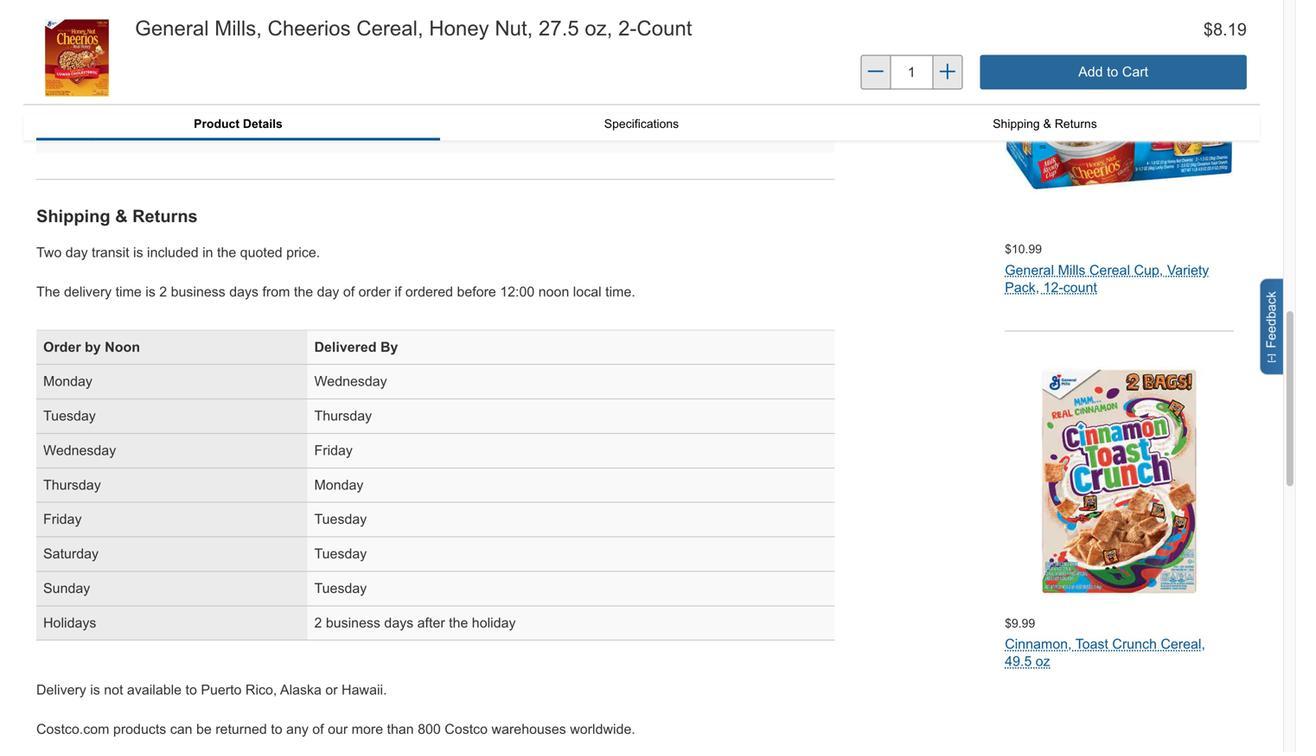 Task type: describe. For each thing, give the bounding box(es) containing it.
nut,
[[495, 17, 533, 40]]

general mills, cheerios cereal, honey nut, 27.5 oz, 2-count
[[135, 17, 692, 40]]

0 horizontal spatial returns
[[132, 207, 198, 226]]

1 horizontal spatial friday
[[314, 443, 353, 458]]

crunch
[[1113, 637, 1157, 652]]

our
[[328, 722, 348, 737]]

pack,
[[1005, 280, 1040, 295]]

transit
[[92, 245, 129, 260]]

cinnamon, toast crunch cereal, 49.5 oz link
[[1005, 637, 1206, 670]]

package
[[45, 88, 99, 104]]

be
[[196, 722, 212, 737]]

than
[[387, 722, 414, 737]]

two day transit is included in the quoted price.
[[36, 245, 320, 260]]

in
[[202, 245, 213, 260]]

noon
[[539, 284, 569, 300]]

2-
[[619, 17, 637, 40]]

quantity
[[45, 126, 97, 142]]

1 vertical spatial 2
[[159, 284, 167, 300]]

toast
[[1076, 637, 1109, 652]]

two
[[36, 245, 62, 260]]

$9.99 cinnamon, toast crunch cereal, 49.5 oz
[[1005, 617, 1206, 670]]

can
[[170, 722, 192, 737]]

0 horizontal spatial cereal,
[[357, 17, 424, 40]]

gluten free
[[314, 12, 387, 28]]

shipping & returns link
[[843, 114, 1247, 134]]

mills,
[[215, 17, 262, 40]]

count
[[637, 17, 692, 40]]

gluten
[[314, 12, 355, 28]]

if
[[395, 284, 402, 300]]

$10.99
[[1005, 243, 1042, 256]]

noon
[[105, 339, 140, 355]]

oz,
[[585, 17, 613, 40]]

net
[[103, 88, 124, 104]]

package net weight
[[45, 88, 171, 104]]

holiday
[[472, 615, 516, 631]]

from
[[262, 284, 290, 300]]

alaska
[[280, 682, 322, 698]]

$10.99 general mills cereal cup, variety pack, 12-count
[[1005, 243, 1210, 295]]

order by noon
[[43, 339, 140, 355]]

2 dietary from the top
[[45, 50, 89, 66]]

2 box
[[314, 126, 349, 142]]

is for included
[[133, 245, 143, 260]]

sunday
[[43, 581, 90, 596]]

cup,
[[1134, 263, 1164, 278]]

0 vertical spatial shipping & returns
[[993, 117, 1098, 131]]

costco.com products can be returned to any of our more than 800 costco warehouses worldwide.
[[36, 722, 636, 737]]

costco
[[445, 722, 488, 737]]

0 vertical spatial to
[[186, 682, 197, 698]]

delivered
[[314, 339, 377, 355]]

price.
[[286, 245, 320, 260]]

rico,
[[246, 682, 277, 698]]

1 horizontal spatial of
[[343, 284, 355, 300]]

0 horizontal spatial business
[[171, 284, 226, 300]]

delivery is not available to puerto rico, alaska or hawaii.
[[36, 682, 387, 698]]

1 vertical spatial business
[[326, 615, 381, 631]]

feedback link
[[1260, 279, 1291, 375]]

mills
[[1058, 263, 1086, 278]]

details
[[243, 117, 283, 131]]

12-
[[1044, 280, 1064, 295]]

1 horizontal spatial &
[[1044, 117, 1052, 131]]

saturday
[[43, 546, 99, 562]]

product
[[194, 117, 240, 131]]

delivery
[[36, 682, 86, 698]]

0 horizontal spatial day
[[66, 245, 88, 260]]

weight
[[128, 88, 171, 104]]

puerto
[[201, 682, 242, 698]]

feedback
[[1265, 292, 1279, 349]]

by
[[381, 339, 398, 355]]

warehouses
[[492, 722, 566, 737]]

included
[[147, 245, 199, 260]]

2 vertical spatial the
[[449, 615, 468, 631]]

cinnamon, toast crunch cereal, 49.5 oz image
[[1005, 367, 1234, 596]]

$9.99
[[1005, 617, 1036, 630]]

quoted
[[240, 245, 283, 260]]

honey
[[429, 17, 489, 40]]

1 features from the top
[[93, 12, 147, 28]]

0 vertical spatial wednesday
[[314, 374, 387, 389]]

0 vertical spatial the
[[217, 245, 236, 260]]

specifications
[[604, 117, 679, 131]]

1 dietary from the top
[[45, 12, 89, 28]]



Task type: locate. For each thing, give the bounding box(es) containing it.
is right transit
[[133, 245, 143, 260]]

cereal, right crunch
[[1161, 637, 1206, 652]]

general up pack,
[[1005, 263, 1055, 278]]

2 left box
[[314, 126, 322, 142]]

is left not
[[90, 682, 100, 698]]

general mills cereal cup, variety pack, 12-count link
[[1005, 263, 1210, 295]]

tuesday for sunday
[[314, 581, 367, 596]]

is
[[133, 245, 143, 260], [146, 284, 156, 300], [90, 682, 100, 698]]

cereal,
[[357, 17, 424, 40], [1161, 637, 1206, 652]]

1 horizontal spatial business
[[326, 615, 381, 631]]

$
[[1204, 20, 1214, 39]]

the right from
[[294, 284, 313, 300]]

12:00
[[500, 284, 535, 300]]

0 horizontal spatial monday
[[43, 374, 92, 389]]

0 horizontal spatial general
[[135, 17, 209, 40]]

1 vertical spatial wednesday
[[43, 443, 116, 458]]

tuesday for friday
[[314, 512, 367, 527]]

0 horizontal spatial days
[[229, 284, 259, 300]]

general
[[135, 17, 209, 40], [1005, 263, 1055, 278]]

time.
[[606, 284, 636, 300]]

1 horizontal spatial general
[[1005, 263, 1055, 278]]

features
[[93, 12, 147, 28], [93, 50, 147, 66]]

business down in
[[171, 284, 226, 300]]

order
[[359, 284, 391, 300]]

costco.com
[[36, 722, 109, 737]]

delivery
[[64, 284, 112, 300]]

the right in
[[217, 245, 236, 260]]

2 features from the top
[[93, 50, 147, 66]]

1 vertical spatial monday
[[314, 477, 364, 493]]

2 business days after the holiday
[[314, 615, 516, 631]]

general inside $10.99 general mills cereal cup, variety pack, 12-count
[[1005, 263, 1055, 278]]

None button
[[980, 55, 1247, 90]]

the right after
[[449, 615, 468, 631]]

1 vertical spatial dietary features
[[45, 50, 147, 66]]

shipping & returns
[[993, 117, 1098, 131], [36, 207, 198, 226]]

any
[[286, 722, 309, 737]]

0 vertical spatial cereal,
[[357, 17, 424, 40]]

1 horizontal spatial wednesday
[[314, 374, 387, 389]]

or
[[326, 682, 338, 698]]

&
[[1044, 117, 1052, 131], [115, 207, 128, 226]]

0 vertical spatial 2
[[314, 126, 322, 142]]

0 vertical spatial general
[[135, 17, 209, 40]]

cheerios
[[268, 17, 351, 40]]

thursday
[[314, 408, 372, 424], [43, 477, 101, 493]]

1 horizontal spatial cereal,
[[1161, 637, 1206, 652]]

1 vertical spatial to
[[271, 722, 282, 737]]

product details
[[194, 117, 283, 131]]

1 vertical spatial &
[[115, 207, 128, 226]]

1 dietary features from the top
[[45, 12, 147, 28]]

day
[[66, 245, 88, 260], [317, 284, 339, 300]]

27.5
[[539, 17, 579, 40]]

order
[[43, 339, 81, 355]]

1 vertical spatial returns
[[132, 207, 198, 226]]

0 vertical spatial days
[[229, 284, 259, 300]]

to
[[186, 682, 197, 698], [271, 722, 282, 737]]

None telephone field
[[891, 55, 933, 90]]

more
[[352, 722, 383, 737]]

is for 2
[[146, 284, 156, 300]]

thursday up "saturday"
[[43, 477, 101, 493]]

specifications link
[[440, 114, 843, 134]]

delivered by
[[314, 339, 398, 355]]

0 vertical spatial day
[[66, 245, 88, 260]]

1 horizontal spatial returns
[[1055, 117, 1098, 131]]

box
[[326, 126, 349, 142]]

wednesday
[[314, 374, 387, 389], [43, 443, 116, 458]]

0 vertical spatial business
[[171, 284, 226, 300]]

business
[[171, 284, 226, 300], [326, 615, 381, 631]]

1 vertical spatial cereal,
[[1161, 637, 1206, 652]]

2 vertical spatial is
[[90, 682, 100, 698]]

2 horizontal spatial the
[[449, 615, 468, 631]]

2 horizontal spatial is
[[146, 284, 156, 300]]

49.5
[[1005, 654, 1032, 670]]

0 vertical spatial friday
[[314, 443, 353, 458]]

before
[[457, 284, 496, 300]]

0 vertical spatial of
[[343, 284, 355, 300]]

time
[[116, 284, 142, 300]]

0 vertical spatial thursday
[[314, 408, 372, 424]]

days left from
[[229, 284, 259, 300]]

2 up alaska
[[314, 615, 322, 631]]

1 vertical spatial thursday
[[43, 477, 101, 493]]

cinnamon,
[[1005, 637, 1072, 652]]

1 vertical spatial day
[[317, 284, 339, 300]]

1 vertical spatial shipping
[[36, 207, 110, 226]]

0 horizontal spatial shipping & returns
[[36, 207, 198, 226]]

day left order
[[317, 284, 339, 300]]

0 horizontal spatial is
[[90, 682, 100, 698]]

general mills, cheerios cereal, honey nut, 27.5 oz, 2-count image
[[36, 17, 118, 99]]

2 for 2 business days after the holiday
[[314, 615, 322, 631]]

products
[[113, 722, 166, 737]]

0 horizontal spatial to
[[186, 682, 197, 698]]

1 horizontal spatial shipping
[[993, 117, 1040, 131]]

hawaii.
[[342, 682, 387, 698]]

of
[[343, 284, 355, 300], [313, 722, 324, 737]]

0 vertical spatial returns
[[1055, 117, 1098, 131]]

1 vertical spatial dietary
[[45, 50, 89, 66]]

to left any
[[271, 722, 282, 737]]

local
[[573, 284, 602, 300]]

0 horizontal spatial friday
[[43, 512, 82, 527]]

1 vertical spatial features
[[93, 50, 147, 66]]

0 horizontal spatial shipping
[[36, 207, 110, 226]]

ordered
[[406, 284, 453, 300]]

0 vertical spatial dietary features
[[45, 12, 147, 28]]

available
[[127, 682, 182, 698]]

days left after
[[384, 615, 414, 631]]

the
[[36, 284, 60, 300]]

thursday down delivered
[[314, 408, 372, 424]]

0 horizontal spatial thursday
[[43, 477, 101, 493]]

general left mills,
[[135, 17, 209, 40]]

dietary features
[[45, 12, 147, 28], [45, 50, 147, 66]]

0 vertical spatial dietary
[[45, 12, 89, 28]]

1 vertical spatial shipping & returns
[[36, 207, 198, 226]]

free
[[359, 12, 387, 28]]

1 horizontal spatial to
[[271, 722, 282, 737]]

1 horizontal spatial shipping & returns
[[993, 117, 1098, 131]]

to left puerto
[[186, 682, 197, 698]]

1 vertical spatial days
[[384, 615, 414, 631]]

1 horizontal spatial days
[[384, 615, 414, 631]]

0 vertical spatial shipping
[[993, 117, 1040, 131]]

2 vertical spatial 2
[[314, 615, 322, 631]]

0 horizontal spatial of
[[313, 722, 324, 737]]

returns
[[1055, 117, 1098, 131], [132, 207, 198, 226]]

0 horizontal spatial &
[[115, 207, 128, 226]]

0 vertical spatial monday
[[43, 374, 92, 389]]

1 horizontal spatial the
[[294, 284, 313, 300]]

0 horizontal spatial wednesday
[[43, 443, 116, 458]]

1 horizontal spatial monday
[[314, 477, 364, 493]]

worldwide.
[[570, 722, 636, 737]]

after
[[417, 615, 445, 631]]

cereal, right gluten
[[357, 17, 424, 40]]

tuesday
[[43, 408, 96, 424], [314, 512, 367, 527], [314, 546, 367, 562], [314, 581, 367, 596]]

1 horizontal spatial day
[[317, 284, 339, 300]]

1 vertical spatial friday
[[43, 512, 82, 527]]

oz
[[1036, 654, 1051, 670]]

1 vertical spatial general
[[1005, 263, 1055, 278]]

2 dietary features from the top
[[45, 50, 147, 66]]

1 vertical spatial the
[[294, 284, 313, 300]]

of left our
[[313, 722, 324, 737]]

day right two
[[66, 245, 88, 260]]

2
[[314, 126, 322, 142], [159, 284, 167, 300], [314, 615, 322, 631]]

variety
[[1168, 263, 1210, 278]]

2 right time
[[159, 284, 167, 300]]

business up hawaii.
[[326, 615, 381, 631]]

is right time
[[146, 284, 156, 300]]

800
[[418, 722, 441, 737]]

cereal
[[1090, 263, 1131, 278]]

1 vertical spatial of
[[313, 722, 324, 737]]

count
[[1064, 280, 1098, 295]]

0 vertical spatial features
[[93, 12, 147, 28]]

general mills cereal cup, variety pack, 12-count image
[[1005, 0, 1234, 222]]

the delivery time is 2 business days from the day of order if ordered before 12:00 noon local time.
[[36, 284, 636, 300]]

0 vertical spatial is
[[133, 245, 143, 260]]

1 horizontal spatial is
[[133, 245, 143, 260]]

of left order
[[343, 284, 355, 300]]

1 vertical spatial is
[[146, 284, 156, 300]]

0 horizontal spatial the
[[217, 245, 236, 260]]

monday
[[43, 374, 92, 389], [314, 477, 364, 493]]

1 horizontal spatial thursday
[[314, 408, 372, 424]]

by
[[85, 339, 101, 355]]

2 for 2 box
[[314, 126, 322, 142]]

cereal, inside $9.99 cinnamon, toast crunch cereal, 49.5 oz
[[1161, 637, 1206, 652]]

returned
[[216, 722, 267, 737]]

tuesday for saturday
[[314, 546, 367, 562]]

product details link
[[36, 114, 440, 138]]

0 vertical spatial &
[[1044, 117, 1052, 131]]

holidays
[[43, 615, 96, 631]]



Task type: vqa. For each thing, say whether or not it's contained in the screenshot.
Cinnamon, Toast Crunch Cereal, 49.5 oz link
yes



